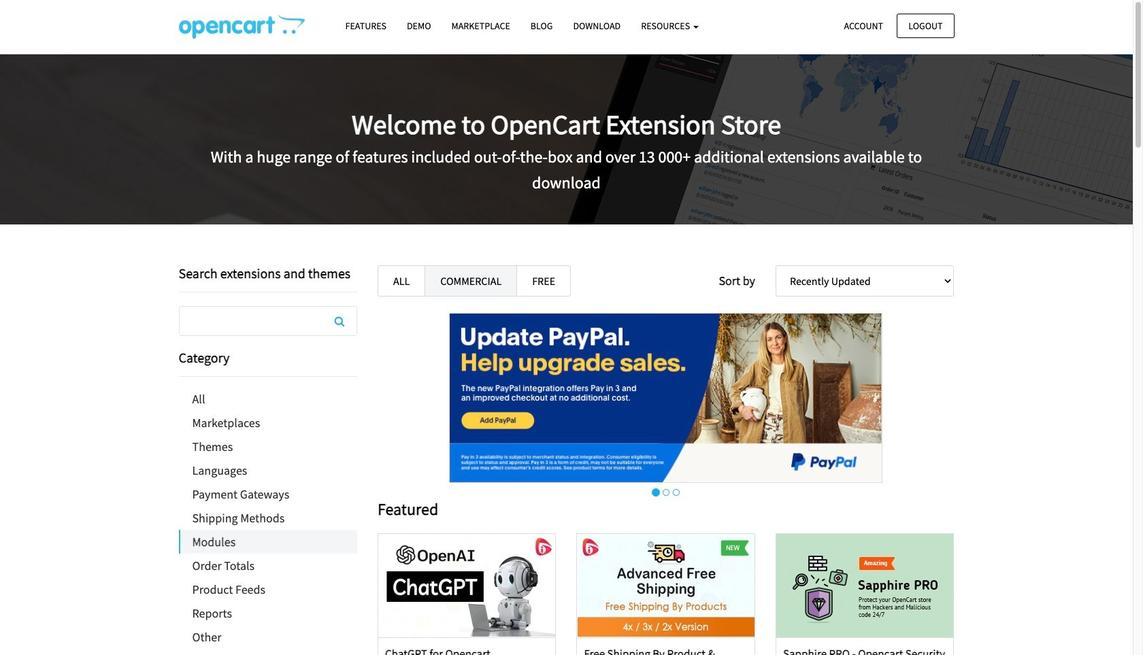 Task type: locate. For each thing, give the bounding box(es) containing it.
paypal payment gateway image
[[450, 313, 883, 483]]

sapphire pro - opencart security module image
[[777, 534, 954, 638]]

free shipping by product & categories (2x, 3.. image
[[578, 534, 755, 638]]

other extensions image
[[179, 14, 305, 39]]

None text field
[[179, 307, 357, 336]]



Task type: describe. For each thing, give the bounding box(es) containing it.
search image
[[335, 316, 345, 327]]

chatgpt for opencart image
[[379, 534, 556, 638]]



Task type: vqa. For each thing, say whether or not it's contained in the screenshot.
Paypal Payment Gateway Image
yes



